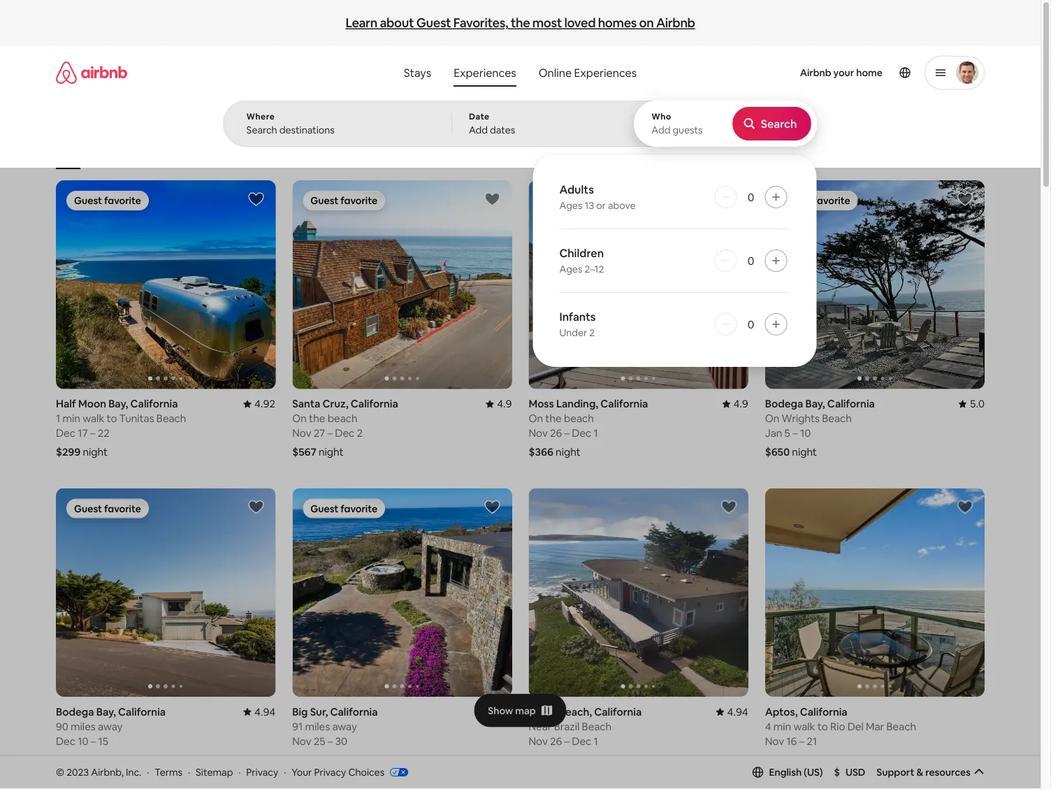 Task type: describe. For each thing, give the bounding box(es) containing it.
mansions
[[517, 148, 554, 159]]

2 · from the left
[[188, 766, 190, 779]]

learn about guest favorites, the most loved homes on airbnb
[[346, 14, 696, 31]]

walk inside aptos, california 4 min walk to rio del mar beach nov 16 – 21 $315 night
[[794, 720, 816, 734]]

dec inside the bodega bay, california 90 miles away dec 10 – 15 $375 night
[[56, 735, 75, 748]]

bodega bay, california 90 miles away dec 10 – 15 $375 night
[[56, 705, 166, 767]]

jan
[[766, 427, 783, 440]]

under
[[560, 327, 588, 339]]

night inside half moon bay, california 1 min walk to tunitas beach dec 17 – 22 $299 night
[[83, 445, 108, 459]]

dec for dillon
[[572, 735, 592, 748]]

beach inside dillon beach, california near brazil beach nov 26 – dec 1 $1,586 night
[[582, 720, 612, 734]]

english
[[770, 766, 802, 779]]

national
[[701, 148, 734, 159]]

wrights
[[782, 412, 820, 426]]

1 for moss
[[594, 427, 598, 440]]

$315
[[766, 754, 788, 767]]

beach for landing,
[[564, 412, 594, 426]]

adults
[[560, 182, 594, 197]]

sitemap
[[196, 766, 233, 779]]

bay, for bodega bay, california on wrights beach jan 5 – 10 $650 night
[[806, 397, 826, 411]]

night inside big sur, california 91 miles away nov 25 – 30 $1,081 night
[[325, 754, 350, 767]]

&
[[917, 766, 924, 779]]

walk inside half moon bay, california 1 min walk to tunitas beach dec 17 – 22 $299 night
[[83, 412, 104, 426]]

add to wishlist: dillon beach, california image
[[721, 499, 738, 516]]

nov for $1,586
[[529, 735, 548, 748]]

airbnb your home
[[800, 66, 883, 79]]

big sur, california 91 miles away nov 25 – 30 $1,081 night
[[292, 705, 378, 767]]

$567
[[292, 445, 317, 459]]

group containing national parks
[[56, 115, 757, 169]]

airbnb inside profile element
[[800, 66, 832, 79]]

date add dates
[[469, 111, 516, 136]]

aptos, california 4 min walk to rio del mar beach nov 16 – 21 $315 night
[[766, 705, 917, 767]]

$375
[[56, 754, 80, 767]]

ages for adults
[[560, 199, 583, 212]]

terms · sitemap · privacy ·
[[155, 766, 286, 779]]

4.97
[[491, 705, 512, 719]]

4.92 out of 5 average rating image
[[243, 397, 276, 411]]

children ages 2–12
[[560, 246, 604, 276]]

nov inside aptos, california 4 min walk to rio del mar beach nov 16 – 21 $315 night
[[766, 735, 785, 748]]

cruz,
[[323, 397, 349, 411]]

1 for dillon
[[594, 735, 598, 748]]

brazil
[[554, 720, 580, 734]]

del
[[848, 720, 864, 734]]

$1,081
[[292, 754, 323, 767]]

on for moss
[[529, 412, 543, 426]]

$299
[[56, 445, 81, 459]]

moss
[[529, 397, 554, 411]]

learn about guest favorites, the most loved homes on airbnb link
[[340, 9, 701, 37]]

homes
[[598, 14, 637, 31]]

to inside half moon bay, california 1 min walk to tunitas beach dec 17 – 22 $299 night
[[107, 412, 117, 426]]

map
[[516, 705, 536, 717]]

add to wishlist: bodega bay, california image for 5.0
[[957, 191, 974, 208]]

show
[[488, 705, 514, 717]]

group for big sur, california 91 miles away nov 25 – 30 $1,081 night
[[292, 488, 512, 697]]

– for dillon beach, california near brazil beach nov 26 – dec 1 $1,586 night
[[565, 735, 570, 748]]

©
[[56, 766, 64, 779]]

none search field containing stays
[[223, 45, 818, 367]]

$650
[[766, 445, 790, 459]]

nov for $366
[[529, 427, 548, 440]]

on
[[640, 14, 654, 31]]

beach,
[[559, 705, 592, 719]]

– for santa cruz, california on the beach nov 27 – dec 2 $567 night
[[328, 427, 333, 440]]

group for bodega bay, california 90 miles away dec 10 – 15 $375 night
[[56, 488, 276, 697]]

favorites,
[[454, 14, 509, 31]]

10 inside the bodega bay, california 90 miles away dec 10 – 15 $375 night
[[78, 735, 88, 748]]

1 · from the left
[[147, 766, 149, 779]]

beach inside bodega bay, california on wrights beach jan 5 – 10 $650 night
[[823, 412, 852, 426]]

online
[[539, 65, 572, 80]]

home
[[857, 66, 883, 79]]

moss landing, california on the beach nov 26 – dec 1 $366 night
[[529, 397, 648, 459]]

bay, inside half moon bay, california 1 min walk to tunitas beach dec 17 – 22 $299 night
[[109, 397, 128, 411]]

group for santa cruz, california on the beach nov 27 – dec 2 $567 night
[[292, 180, 512, 389]]

nov for $567
[[292, 427, 312, 440]]

experiences button
[[443, 59, 528, 87]]

21
[[807, 735, 817, 748]]

4.9 for moss landing, california on the beach nov 26 – dec 1 $366 night
[[734, 397, 749, 411]]

2–12
[[585, 263, 604, 276]]

0 for children
[[748, 253, 755, 268]]

english (us)
[[770, 766, 823, 779]]

night inside moss landing, california on the beach nov 26 – dec 1 $366 night
[[556, 445, 581, 459]]

26 for brazil
[[550, 735, 562, 748]]

california for bodega bay, california on wrights beach jan 5 – 10 $650 night
[[828, 397, 875, 411]]

big
[[292, 705, 308, 719]]

(us)
[[804, 766, 823, 779]]

4.9 out of 5 average rating image
[[723, 397, 749, 411]]

the for 26
[[546, 412, 562, 426]]

2 inside infants under 2
[[590, 327, 595, 339]]

california for bodega bay, california 90 miles away dec 10 – 15 $375 night
[[118, 705, 166, 719]]

california for santa cruz, california on the beach nov 27 – dec 2 $567 night
[[351, 397, 398, 411]]

5.0 out of 5 average rating image
[[959, 397, 985, 411]]

night inside the bodega bay, california 90 miles away dec 10 – 15 $375 night
[[82, 754, 107, 767]]

who
[[652, 111, 672, 122]]

1 privacy from the left
[[246, 766, 279, 779]]

sitemap link
[[196, 766, 233, 779]]

resources
[[926, 766, 971, 779]]

support
[[877, 766, 915, 779]]

experiences tab panel
[[223, 101, 818, 367]]

choices
[[349, 766, 385, 779]]

experiences inside button
[[454, 65, 517, 80]]

add to wishlist: half moon bay, california image
[[248, 191, 265, 208]]

17
[[78, 427, 88, 440]]

adults ages 13 or above
[[560, 182, 636, 212]]

beach for cruz,
[[328, 412, 358, 426]]

children
[[560, 246, 604, 260]]

22
[[98, 427, 110, 440]]

add to wishlist: santa cruz, california image
[[484, 191, 501, 208]]

5
[[785, 427, 791, 440]]

add to wishlist: bodega bay, california image for 4.94
[[248, 499, 265, 516]]

on for santa
[[292, 412, 307, 426]]

or
[[597, 199, 606, 212]]

$
[[835, 766, 841, 779]]

0 for adults
[[748, 190, 755, 204]]

0 vertical spatial airbnb
[[657, 14, 696, 31]]

santa
[[292, 397, 320, 411]]

privacy link
[[246, 766, 279, 779]]

dates
[[490, 124, 516, 136]]

15
[[98, 735, 108, 748]]

your privacy choices
[[292, 766, 385, 779]]

night inside bodega bay, california on wrights beach jan 5 – 10 $650 night
[[793, 445, 817, 459]]

night inside dillon beach, california near brazil beach nov 26 – dec 1 $1,586 night
[[563, 754, 588, 767]]

learn
[[346, 14, 378, 31]]

skiing
[[647, 148, 671, 159]]

infants under 2
[[560, 309, 596, 339]]



Task type: locate. For each thing, give the bounding box(es) containing it.
near
[[529, 720, 552, 734]]

– left 21
[[800, 735, 805, 748]]

miles right 90
[[71, 720, 96, 734]]

add to wishlist: moss landing, california image
[[721, 191, 738, 208]]

night right $650
[[793, 445, 817, 459]]

show map button
[[474, 694, 567, 728]]

california inside the bodega bay, california 90 miles away dec 10 – 15 $375 night
[[118, 705, 166, 719]]

california inside santa cruz, california on the beach nov 27 – dec 2 $567 night
[[351, 397, 398, 411]]

dec left 17
[[56, 427, 75, 440]]

4.94 left the 'big'
[[255, 705, 276, 719]]

away for dec 10 – 15
[[98, 720, 123, 734]]

add for add dates
[[469, 124, 488, 136]]

dec inside half moon bay, california 1 min walk to tunitas beach dec 17 – 22 $299 night
[[56, 427, 75, 440]]

california inside bodega bay, california on wrights beach jan 5 – 10 $650 night
[[828, 397, 875, 411]]

where
[[247, 111, 275, 122]]

1 horizontal spatial away
[[332, 720, 357, 734]]

nov inside moss landing, california on the beach nov 26 – dec 1 $366 night
[[529, 427, 548, 440]]

beach right mar
[[887, 720, 917, 734]]

dec right 27
[[335, 427, 355, 440]]

night inside aptos, california 4 min walk to rio del mar beach nov 16 – 21 $315 night
[[790, 754, 815, 767]]

25
[[314, 735, 326, 748]]

airbnb your home link
[[792, 58, 892, 87]]

nov inside big sur, california 91 miles away nov 25 – 30 $1,081 night
[[292, 735, 312, 748]]

· right terms
[[188, 766, 190, 779]]

0 horizontal spatial add
[[469, 124, 488, 136]]

dec inside dillon beach, california near brazil beach nov 26 – dec 1 $1,586 night
[[572, 735, 592, 748]]

10 left 15
[[78, 735, 88, 748]]

0 vertical spatial 2
[[590, 327, 595, 339]]

walk up 21
[[794, 720, 816, 734]]

experiences right online
[[575, 65, 637, 80]]

to up 22
[[107, 412, 117, 426]]

26 for the
[[550, 427, 562, 440]]

1 vertical spatial to
[[818, 720, 829, 734]]

– inside bodega bay, california on wrights beach jan 5 – 10 $650 night
[[793, 427, 798, 440]]

night down 22
[[83, 445, 108, 459]]

bodega
[[766, 397, 804, 411], [56, 705, 94, 719]]

4.94 left aptos,
[[728, 705, 749, 719]]

1 vertical spatial bodega
[[56, 705, 94, 719]]

2 away from the left
[[332, 720, 357, 734]]

2 0 from the top
[[748, 253, 755, 268]]

ages inside adults ages 13 or above
[[560, 199, 583, 212]]

– right 27
[[328, 427, 333, 440]]

bodega up wrights
[[766, 397, 804, 411]]

4.94 for dillon beach, california near brazil beach nov 26 – dec 1 $1,586 night
[[728, 705, 749, 719]]

the for homes
[[511, 14, 530, 31]]

aptos,
[[766, 705, 798, 719]]

1 inside dillon beach, california near brazil beach nov 26 – dec 1 $1,586 night
[[594, 735, 598, 748]]

1 add from the left
[[469, 124, 488, 136]]

rio
[[831, 720, 846, 734]]

0 horizontal spatial beach
[[328, 412, 358, 426]]

add to wishlist: aptos, california image
[[957, 499, 974, 516]]

add down "date"
[[469, 124, 488, 136]]

dec down landing, on the bottom right
[[572, 427, 592, 440]]

1 vertical spatial 10
[[78, 735, 88, 748]]

nov down 91
[[292, 735, 312, 748]]

16
[[787, 735, 797, 748]]

–
[[90, 427, 95, 440], [328, 427, 333, 440], [565, 427, 570, 440], [793, 427, 798, 440], [91, 735, 96, 748], [328, 735, 333, 748], [565, 735, 570, 748], [800, 735, 805, 748]]

landing,
[[557, 397, 599, 411]]

1 horizontal spatial bodega
[[766, 397, 804, 411]]

beach
[[328, 412, 358, 426], [564, 412, 594, 426]]

dec inside moss landing, california on the beach nov 26 – dec 1 $366 night
[[572, 427, 592, 440]]

beach down landing, on the bottom right
[[564, 412, 594, 426]]

bay, inside the bodega bay, california 90 miles away dec 10 – 15 $375 night
[[96, 705, 116, 719]]

stays button
[[393, 59, 443, 87]]

california inside aptos, california 4 min walk to rio del mar beach nov 16 – 21 $315 night
[[800, 705, 848, 719]]

– left 15
[[91, 735, 96, 748]]

dec for moss
[[572, 427, 592, 440]]

1 horizontal spatial on
[[529, 412, 543, 426]]

bay, up wrights
[[806, 397, 826, 411]]

beach down beach,
[[582, 720, 612, 734]]

© 2023 airbnb, inc. ·
[[56, 766, 149, 779]]

1 vertical spatial airbnb
[[800, 66, 832, 79]]

min inside half moon bay, california 1 min walk to tunitas beach dec 17 – 22 $299 night
[[63, 412, 80, 426]]

0 vertical spatial 26
[[550, 427, 562, 440]]

night down 21
[[790, 754, 815, 767]]

– inside the bodega bay, california 90 miles away dec 10 – 15 $375 night
[[91, 735, 96, 748]]

2 on from the left
[[529, 412, 543, 426]]

california for dillon beach, california near brazil beach nov 26 – dec 1 $1,586 night
[[595, 705, 642, 719]]

min inside aptos, california 4 min walk to rio del mar beach nov 16 – 21 $315 night
[[774, 720, 792, 734]]

your privacy choices link
[[292, 766, 408, 780]]

0 vertical spatial add to wishlist: bodega bay, california image
[[957, 191, 974, 208]]

away up "30"
[[332, 720, 357, 734]]

sur,
[[310, 705, 328, 719]]

online experiences link
[[528, 59, 648, 87]]

0 vertical spatial ages
[[560, 199, 583, 212]]

beach inside santa cruz, california on the beach nov 27 – dec 2 $567 night
[[328, 412, 358, 426]]

bodega for wrights
[[766, 397, 804, 411]]

13
[[585, 199, 594, 212]]

english (us) button
[[753, 766, 823, 779]]

None search field
[[223, 45, 818, 367]]

night down "30"
[[325, 754, 350, 767]]

0 horizontal spatial walk
[[83, 412, 104, 426]]

0 horizontal spatial bodega
[[56, 705, 94, 719]]

nov down 4 at bottom
[[766, 735, 785, 748]]

· left your
[[284, 766, 286, 779]]

1 away from the left
[[98, 720, 123, 734]]

inc.
[[126, 766, 141, 779]]

ages down the adults
[[560, 199, 583, 212]]

1 vertical spatial 2
[[357, 427, 363, 440]]

group for bodega bay, california on wrights beach jan 5 – 10 $650 night
[[766, 180, 985, 389]]

ages
[[560, 199, 583, 212], [560, 263, 583, 276]]

4.9 out of 5 average rating image
[[486, 397, 512, 411]]

on down santa
[[292, 412, 307, 426]]

santa cruz, california on the beach nov 27 – dec 2 $567 night
[[292, 397, 398, 459]]

what can we help you find? tab list
[[393, 59, 528, 87]]

beach inside moss landing, california on the beach nov 26 – dec 1 $366 night
[[564, 412, 594, 426]]

0 horizontal spatial experiences
[[454, 65, 517, 80]]

the inside moss landing, california on the beach nov 26 – dec 1 $366 night
[[546, 412, 562, 426]]

2 4.9 from the left
[[734, 397, 749, 411]]

0 horizontal spatial privacy
[[246, 766, 279, 779]]

national parks
[[701, 148, 757, 159]]

90
[[56, 720, 68, 734]]

group for half moon bay, california 1 min walk to tunitas beach dec 17 – 22 $299 night
[[56, 180, 276, 389]]

miles for 10
[[71, 720, 96, 734]]

on
[[292, 412, 307, 426], [529, 412, 543, 426], [766, 412, 780, 426]]

add inside "who add guests"
[[652, 124, 671, 136]]

dec for santa
[[335, 427, 355, 440]]

– inside dillon beach, california near brazil beach nov 26 – dec 1 $1,586 night
[[565, 735, 570, 748]]

ages inside the children ages 2–12
[[560, 263, 583, 276]]

1
[[56, 412, 60, 426], [594, 427, 598, 440], [594, 735, 598, 748]]

4.94 out of 5 average rating image
[[243, 705, 276, 719]]

terms
[[155, 766, 183, 779]]

4.94 out of 5 average rating image
[[716, 705, 749, 719]]

1 vertical spatial add to wishlist: bodega bay, california image
[[248, 499, 265, 516]]

1 vertical spatial 1
[[594, 427, 598, 440]]

the
[[511, 14, 530, 31], [309, 412, 325, 426], [546, 412, 562, 426]]

nov up $366
[[529, 427, 548, 440]]

1 horizontal spatial walk
[[794, 720, 816, 734]]

privacy left your
[[246, 766, 279, 779]]

· left privacy link
[[239, 766, 241, 779]]

dec
[[56, 427, 75, 440], [335, 427, 355, 440], [572, 427, 592, 440], [56, 735, 75, 748], [572, 735, 592, 748]]

add to wishlist: bodega bay, california image
[[957, 191, 974, 208], [248, 499, 265, 516]]

0 horizontal spatial add to wishlist: bodega bay, california image
[[248, 499, 265, 516]]

0 for infants
[[748, 317, 755, 331]]

omg!
[[586, 148, 609, 159]]

Where field
[[247, 124, 429, 136]]

1 miles from the left
[[71, 720, 96, 734]]

miles for 25
[[305, 720, 330, 734]]

2 miles from the left
[[305, 720, 330, 734]]

1 horizontal spatial 4.94
[[728, 705, 749, 719]]

on inside santa cruz, california on the beach nov 27 – dec 2 $567 night
[[292, 412, 307, 426]]

1 vertical spatial walk
[[794, 720, 816, 734]]

0 horizontal spatial 4.9
[[497, 397, 512, 411]]

1 horizontal spatial add
[[652, 124, 671, 136]]

4
[[766, 720, 772, 734]]

dec inside santa cruz, california on the beach nov 27 – dec 2 $567 night
[[335, 427, 355, 440]]

1 vertical spatial ages
[[560, 263, 583, 276]]

2
[[590, 327, 595, 339], [357, 427, 363, 440]]

beach down cruz,
[[328, 412, 358, 426]]

1 horizontal spatial miles
[[305, 720, 330, 734]]

– down landing, on the bottom right
[[565, 427, 570, 440]]

night down 27
[[319, 445, 344, 459]]

add to wishlist: big sur, california image
[[484, 499, 501, 516]]

1 on from the left
[[292, 412, 307, 426]]

airbnb,
[[91, 766, 124, 779]]

1 vertical spatial 0
[[748, 253, 755, 268]]

away up 15
[[98, 720, 123, 734]]

0 vertical spatial min
[[63, 412, 80, 426]]

airbnb right on
[[657, 14, 696, 31]]

california inside half moon bay, california 1 min walk to tunitas beach dec 17 – 22 $299 night
[[130, 397, 178, 411]]

91
[[292, 720, 303, 734]]

26 inside moss landing, california on the beach nov 26 – dec 1 $366 night
[[550, 427, 562, 440]]

stays
[[404, 65, 432, 80]]

0 horizontal spatial 10
[[78, 735, 88, 748]]

– for big sur, california 91 miles away nov 25 – 30 $1,081 night
[[328, 735, 333, 748]]

to left rio
[[818, 720, 829, 734]]

night right $1,586
[[563, 754, 588, 767]]

4 · from the left
[[284, 766, 286, 779]]

bodega for miles
[[56, 705, 94, 719]]

beach
[[157, 412, 186, 426], [823, 412, 852, 426], [582, 720, 612, 734], [887, 720, 917, 734]]

min down half
[[63, 412, 80, 426]]

moon
[[78, 397, 106, 411]]

0 horizontal spatial 2
[[357, 427, 363, 440]]

2 vertical spatial 1
[[594, 735, 598, 748]]

– inside santa cruz, california on the beach nov 27 – dec 2 $567 night
[[328, 427, 333, 440]]

support & resources button
[[877, 766, 985, 779]]

1 horizontal spatial to
[[818, 720, 829, 734]]

the down moss
[[546, 412, 562, 426]]

26 up $366
[[550, 427, 562, 440]]

3 · from the left
[[239, 766, 241, 779]]

night down 15
[[82, 754, 107, 767]]

add for add guests
[[652, 124, 671, 136]]

the left "most"
[[511, 14, 530, 31]]

30
[[335, 735, 348, 748]]

beach right wrights
[[823, 412, 852, 426]]

26 down brazil at right bottom
[[550, 735, 562, 748]]

1 vertical spatial 26
[[550, 735, 562, 748]]

dec down 90
[[56, 735, 75, 748]]

0 vertical spatial bodega
[[766, 397, 804, 411]]

about
[[380, 14, 414, 31]]

0 horizontal spatial airbnb
[[657, 14, 696, 31]]

2 26 from the top
[[550, 735, 562, 748]]

10 down wrights
[[801, 427, 811, 440]]

ages for children
[[560, 263, 583, 276]]

profile element
[[661, 45, 985, 101]]

2 privacy from the left
[[314, 766, 346, 779]]

bodega inside the bodega bay, california 90 miles away dec 10 – 15 $375 night
[[56, 705, 94, 719]]

miles down sur,
[[305, 720, 330, 734]]

4.94 for bodega bay, california 90 miles away dec 10 – 15 $375 night
[[255, 705, 276, 719]]

night right $366
[[556, 445, 581, 459]]

0 vertical spatial walk
[[83, 412, 104, 426]]

california inside big sur, california 91 miles away nov 25 – 30 $1,081 night
[[330, 705, 378, 719]]

4.97 out of 5 average rating image
[[480, 705, 512, 719]]

1 horizontal spatial beach
[[564, 412, 594, 426]]

· right 'inc.'
[[147, 766, 149, 779]]

4.9 for santa cruz, california on the beach nov 27 – dec 2 $567 night
[[497, 397, 512, 411]]

show map
[[488, 705, 536, 717]]

your
[[292, 766, 312, 779]]

on for bodega
[[766, 412, 780, 426]]

nov inside santa cruz, california on the beach nov 27 – dec 2 $567 night
[[292, 427, 312, 440]]

miles inside the bodega bay, california 90 miles away dec 10 – 15 $375 night
[[71, 720, 96, 734]]

on inside bodega bay, california on wrights beach jan 5 – 10 $650 night
[[766, 412, 780, 426]]

on inside moss landing, california on the beach nov 26 – dec 1 $366 night
[[529, 412, 543, 426]]

2 vertical spatial 0
[[748, 317, 755, 331]]

infants
[[560, 309, 596, 324]]

california
[[130, 397, 178, 411], [351, 397, 398, 411], [601, 397, 648, 411], [828, 397, 875, 411], [118, 705, 166, 719], [330, 705, 378, 719], [595, 705, 642, 719], [800, 705, 848, 719]]

dec down brazil at right bottom
[[572, 735, 592, 748]]

– down brazil at right bottom
[[565, 735, 570, 748]]

3 on from the left
[[766, 412, 780, 426]]

1 beach from the left
[[328, 412, 358, 426]]

privacy right your
[[314, 766, 346, 779]]

1 horizontal spatial min
[[774, 720, 792, 734]]

experiences up "date"
[[454, 65, 517, 80]]

0 horizontal spatial to
[[107, 412, 117, 426]]

0 horizontal spatial on
[[292, 412, 307, 426]]

2 ages from the top
[[560, 263, 583, 276]]

california inside dillon beach, california near brazil beach nov 26 – dec 1 $1,586 night
[[595, 705, 642, 719]]

$ usd
[[835, 766, 866, 779]]

2 horizontal spatial the
[[546, 412, 562, 426]]

support & resources
[[877, 766, 971, 779]]

1 inside half moon bay, california 1 min walk to tunitas beach dec 17 – 22 $299 night
[[56, 412, 60, 426]]

airbnb left your
[[800, 66, 832, 79]]

1 horizontal spatial the
[[511, 14, 530, 31]]

your
[[834, 66, 855, 79]]

2 4.94 from the left
[[728, 705, 749, 719]]

– right 17
[[90, 427, 95, 440]]

above
[[608, 199, 636, 212]]

– inside big sur, california 91 miles away nov 25 – 30 $1,081 night
[[328, 735, 333, 748]]

away inside the bodega bay, california 90 miles away dec 10 – 15 $375 night
[[98, 720, 123, 734]]

the inside learn about guest favorites, the most loved homes on airbnb link
[[511, 14, 530, 31]]

beach inside aptos, california 4 min walk to rio del mar beach nov 16 – 21 $315 night
[[887, 720, 917, 734]]

nov left 27
[[292, 427, 312, 440]]

bay, up the tunitas
[[109, 397, 128, 411]]

0 horizontal spatial away
[[98, 720, 123, 734]]

– right 25
[[328, 735, 333, 748]]

4.92
[[255, 397, 276, 411]]

on up jan
[[766, 412, 780, 426]]

1 0 from the top
[[748, 190, 755, 204]]

2 right under in the right top of the page
[[590, 327, 595, 339]]

nov inside dillon beach, california near brazil beach nov 26 – dec 1 $1,586 night
[[529, 735, 548, 748]]

0 vertical spatial 1
[[56, 412, 60, 426]]

the inside santa cruz, california on the beach nov 27 – dec 2 $567 night
[[309, 412, 325, 426]]

bodega up 90
[[56, 705, 94, 719]]

1 horizontal spatial experiences
[[575, 65, 637, 80]]

1 horizontal spatial add to wishlist: bodega bay, california image
[[957, 191, 974, 208]]

0 horizontal spatial min
[[63, 412, 80, 426]]

1 26 from the top
[[550, 427, 562, 440]]

night inside santa cruz, california on the beach nov 27 – dec 2 $567 night
[[319, 445, 344, 459]]

on down moss
[[529, 412, 543, 426]]

bay, for bodega bay, california 90 miles away dec 10 – 15 $375 night
[[96, 705, 116, 719]]

bodega bay, california on wrights beach jan 5 – 10 $650 night
[[766, 397, 875, 459]]

0 horizontal spatial miles
[[71, 720, 96, 734]]

to
[[107, 412, 117, 426], [818, 720, 829, 734]]

miles inside big sur, california 91 miles away nov 25 – 30 $1,081 night
[[305, 720, 330, 734]]

add inside date add dates
[[469, 124, 488, 136]]

walk down moon
[[83, 412, 104, 426]]

california for moss landing, california on the beach nov 26 – dec 1 $366 night
[[601, 397, 648, 411]]

to inside aptos, california 4 min walk to rio del mar beach nov 16 – 21 $315 night
[[818, 720, 829, 734]]

ages down children
[[560, 263, 583, 276]]

dillon
[[529, 705, 557, 719]]

1 vertical spatial min
[[774, 720, 792, 734]]

nov down near at the bottom of the page
[[529, 735, 548, 748]]

0 horizontal spatial 4.94
[[255, 705, 276, 719]]

nov for $1,081
[[292, 735, 312, 748]]

0 vertical spatial 10
[[801, 427, 811, 440]]

27
[[314, 427, 325, 440]]

parks
[[736, 148, 757, 159]]

bay, inside bodega bay, california on wrights beach jan 5 – 10 $650 night
[[806, 397, 826, 411]]

add down who
[[652, 124, 671, 136]]

group
[[56, 115, 757, 169], [56, 180, 276, 389], [292, 180, 512, 389], [529, 180, 749, 389], [766, 180, 985, 389], [56, 488, 276, 697], [292, 488, 512, 697], [529, 488, 749, 697], [766, 488, 985, 697]]

1 horizontal spatial privacy
[[314, 766, 346, 779]]

beach right the tunitas
[[157, 412, 186, 426]]

away
[[98, 720, 123, 734], [332, 720, 357, 734]]

– for bodega bay, california 90 miles away dec 10 – 15 $375 night
[[91, 735, 96, 748]]

group for dillon beach, california near brazil beach nov 26 – dec 1 $1,586 night
[[529, 488, 749, 697]]

terms link
[[155, 766, 183, 779]]

california inside moss landing, california on the beach nov 26 – dec 1 $366 night
[[601, 397, 648, 411]]

2 add from the left
[[652, 124, 671, 136]]

$366
[[529, 445, 554, 459]]

2 inside santa cruz, california on the beach nov 27 – dec 2 $567 night
[[357, 427, 363, 440]]

away inside big sur, california 91 miles away nov 25 – 30 $1,081 night
[[332, 720, 357, 734]]

beach inside half moon bay, california 1 min walk to tunitas beach dec 17 – 22 $299 night
[[157, 412, 186, 426]]

5.0
[[970, 397, 985, 411]]

dillon beach, california near brazil beach nov 26 – dec 1 $1,586 night
[[529, 705, 642, 767]]

2 right 27
[[357, 427, 363, 440]]

the up 27
[[309, 412, 325, 426]]

– for moss landing, california on the beach nov 26 – dec 1 $366 night
[[565, 427, 570, 440]]

the for 27
[[309, 412, 325, 426]]

– right the 5
[[793, 427, 798, 440]]

– inside moss landing, california on the beach nov 26 – dec 1 $366 night
[[565, 427, 570, 440]]

0 horizontal spatial the
[[309, 412, 325, 426]]

miles
[[71, 720, 96, 734], [305, 720, 330, 734]]

guests
[[673, 124, 703, 136]]

1 ages from the top
[[560, 199, 583, 212]]

california for big sur, california 91 miles away nov 25 – 30 $1,081 night
[[330, 705, 378, 719]]

1 inside moss landing, california on the beach nov 26 – dec 1 $366 night
[[594, 427, 598, 440]]

0 vertical spatial to
[[107, 412, 117, 426]]

2 experiences from the left
[[575, 65, 637, 80]]

mar
[[866, 720, 885, 734]]

– for bodega bay, california on wrights beach jan 5 – 10 $650 night
[[793, 427, 798, 440]]

1 horizontal spatial 4.9
[[734, 397, 749, 411]]

10 inside bodega bay, california on wrights beach jan 5 – 10 $650 night
[[801, 427, 811, 440]]

most
[[533, 14, 562, 31]]

away for nov 25 – 30
[[332, 720, 357, 734]]

1 4.94 from the left
[[255, 705, 276, 719]]

– inside aptos, california 4 min walk to rio del mar beach nov 16 – 21 $315 night
[[800, 735, 805, 748]]

0 vertical spatial 0
[[748, 190, 755, 204]]

3 0 from the top
[[748, 317, 755, 331]]

bay, up 15
[[96, 705, 116, 719]]

loved
[[565, 14, 596, 31]]

who add guests
[[652, 111, 703, 136]]

1 horizontal spatial airbnb
[[800, 66, 832, 79]]

half moon bay, california 1 min walk to tunitas beach dec 17 – 22 $299 night
[[56, 397, 186, 459]]

2 beach from the left
[[564, 412, 594, 426]]

1 4.9 from the left
[[497, 397, 512, 411]]

group for moss landing, california on the beach nov 26 – dec 1 $366 night
[[529, 180, 749, 389]]

1 horizontal spatial 10
[[801, 427, 811, 440]]

min right 4 at bottom
[[774, 720, 792, 734]]

1 experiences from the left
[[454, 65, 517, 80]]

26 inside dillon beach, california near brazil beach nov 26 – dec 1 $1,586 night
[[550, 735, 562, 748]]

bodega inside bodega bay, california on wrights beach jan 5 – 10 $650 night
[[766, 397, 804, 411]]

1 horizontal spatial 2
[[590, 327, 595, 339]]

– inside half moon bay, california 1 min walk to tunitas beach dec 17 – 22 $299 night
[[90, 427, 95, 440]]

bay,
[[109, 397, 128, 411], [806, 397, 826, 411], [96, 705, 116, 719]]

2 horizontal spatial on
[[766, 412, 780, 426]]



Task type: vqa. For each thing, say whether or not it's contained in the screenshot.
wow hidden meadows retreat - private hot tub image 1
no



